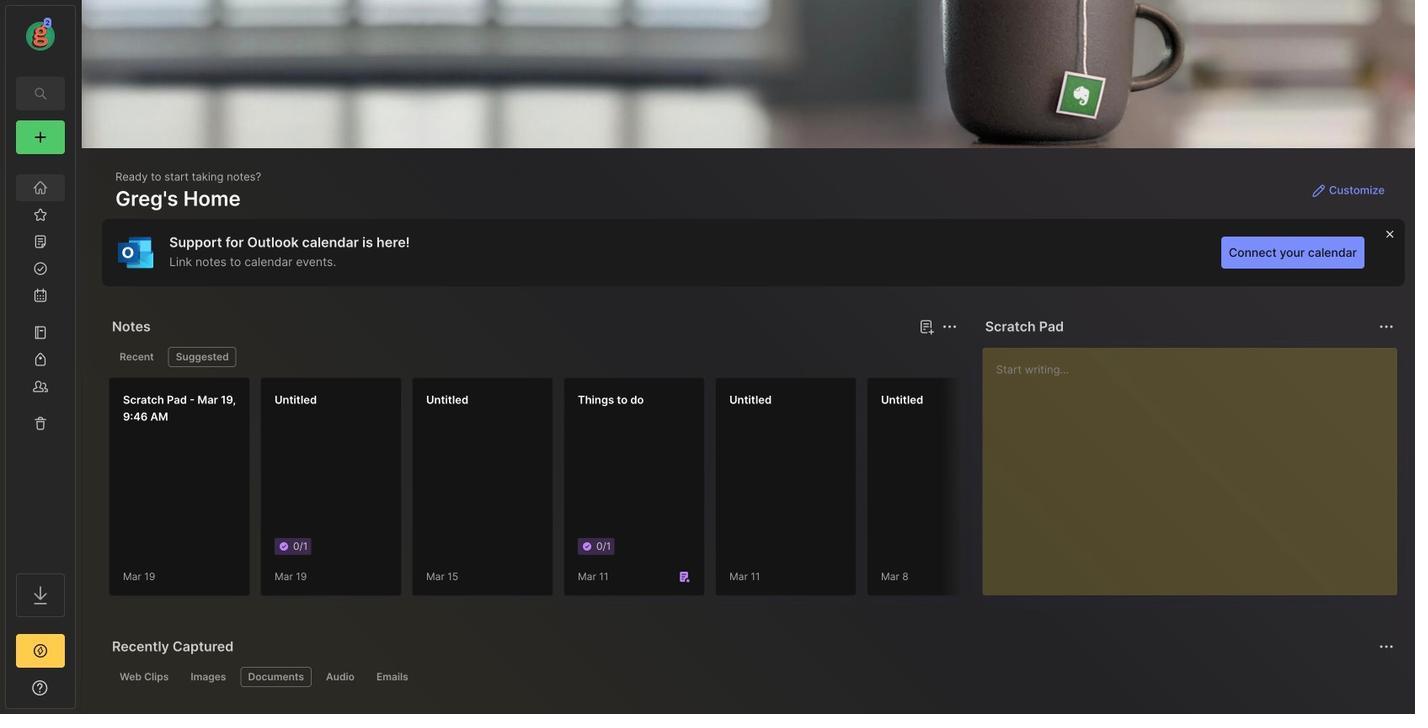 Task type: describe. For each thing, give the bounding box(es) containing it.
tree inside main element
[[6, 164, 75, 558]]

1 tab list from the top
[[112, 347, 955, 367]]

2 more actions image from the left
[[1376, 317, 1397, 337]]

home image
[[32, 179, 49, 196]]

edit search image
[[30, 83, 51, 104]]

1 more actions field from the left
[[938, 315, 962, 339]]

1 more actions image from the left
[[940, 317, 960, 337]]

main element
[[0, 0, 81, 714]]

click to expand image
[[74, 683, 86, 703]]



Task type: locate. For each thing, give the bounding box(es) containing it.
Start writing… text field
[[996, 348, 1397, 582]]

tree
[[6, 164, 75, 558]]

2 tab list from the top
[[112, 667, 1392, 687]]

upgrade image
[[30, 641, 51, 661]]

WHAT'S NEW field
[[6, 675, 75, 702]]

0 horizontal spatial more actions field
[[938, 315, 962, 339]]

0 vertical spatial tab list
[[112, 347, 955, 367]]

tab list
[[112, 347, 955, 367], [112, 667, 1392, 687]]

1 horizontal spatial more actions image
[[1376, 317, 1397, 337]]

Account field
[[6, 16, 75, 53]]

2 more actions field from the left
[[1375, 315, 1398, 339]]

1 vertical spatial tab list
[[112, 667, 1392, 687]]

more actions image
[[940, 317, 960, 337], [1376, 317, 1397, 337]]

More actions field
[[938, 315, 962, 339], [1375, 315, 1398, 339]]

tab
[[112, 347, 162, 367], [168, 347, 236, 367], [112, 667, 176, 687], [183, 667, 234, 687], [240, 667, 312, 687], [318, 667, 362, 687], [369, 667, 416, 687]]

0 horizontal spatial more actions image
[[940, 317, 960, 337]]

row group
[[109, 377, 1415, 606]]

1 horizontal spatial more actions field
[[1375, 315, 1398, 339]]



Task type: vqa. For each thing, say whether or not it's contained in the screenshot.
BY
no



